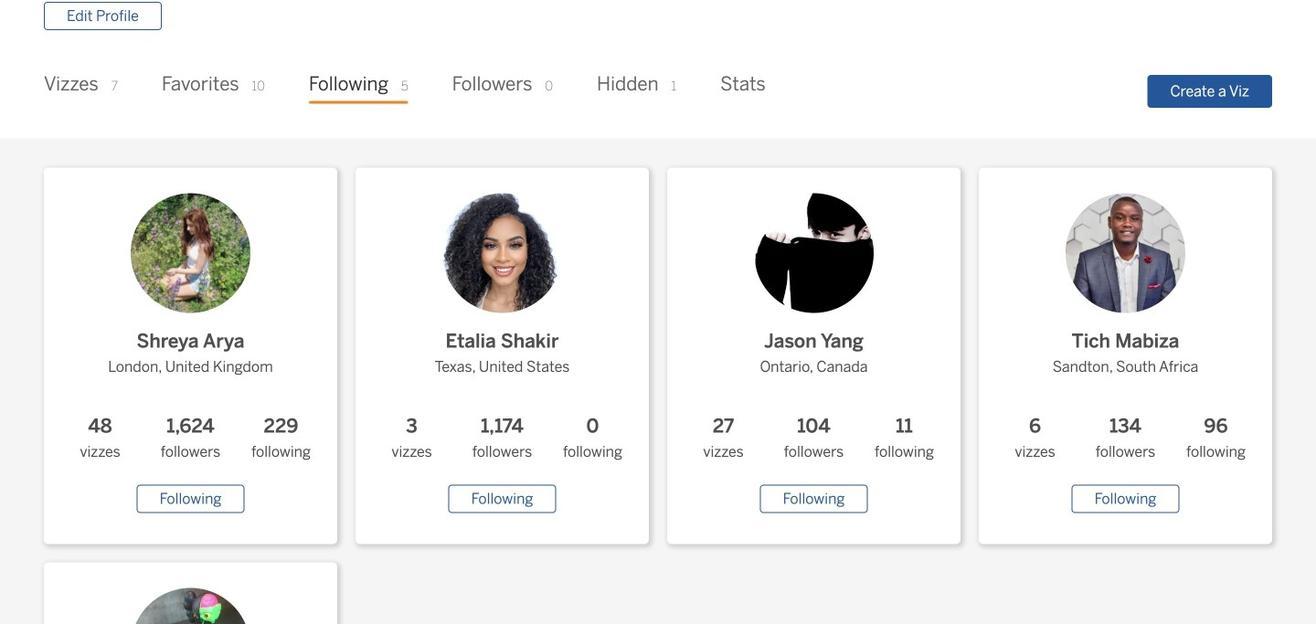 Task type: vqa. For each thing, say whether or not it's contained in the screenshot.
Avatar image for Tich Mabiza
yes



Task type: locate. For each thing, give the bounding box(es) containing it.
avatar image for tich mabiza image
[[1066, 194, 1186, 313]]

avatar image for jason yang image
[[754, 194, 874, 313]]



Task type: describe. For each thing, give the bounding box(es) containing it.
avatar image for etalia shakir image
[[442, 194, 562, 313]]

avatar image for shreya arya image
[[131, 194, 250, 313]]



